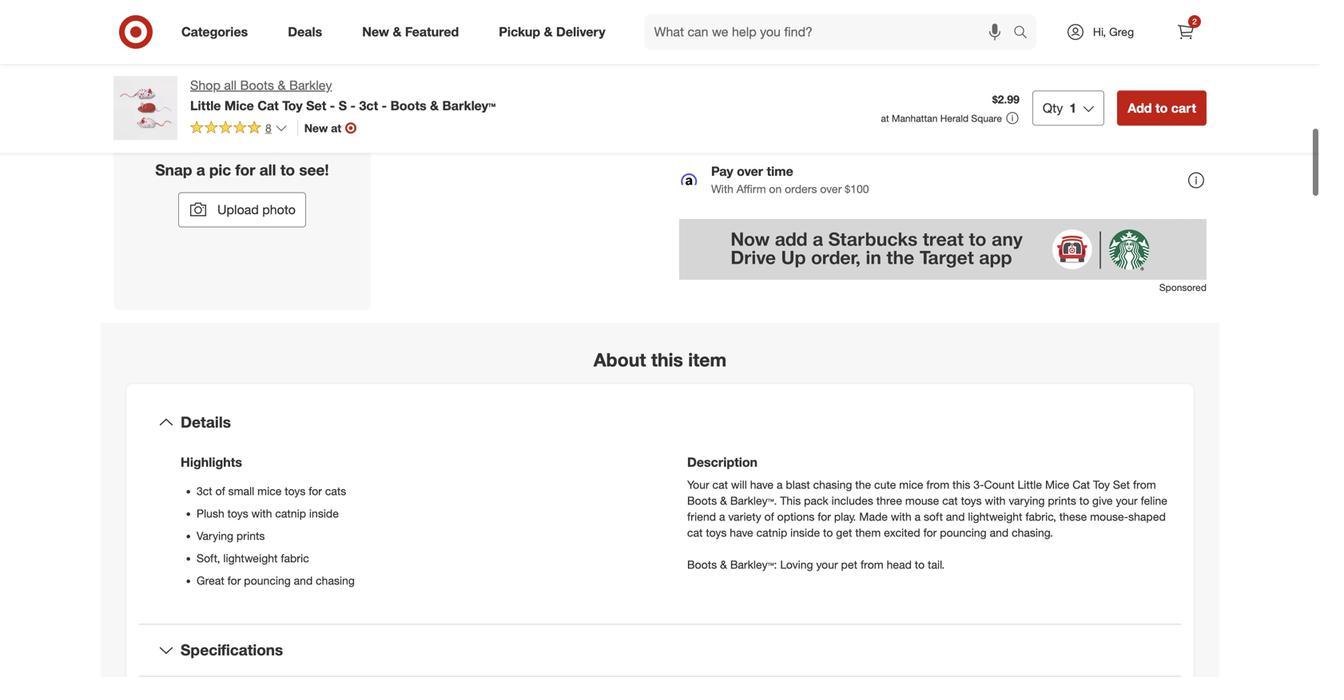 Task type: describe. For each thing, give the bounding box(es) containing it.
for left cats
[[309, 484, 322, 498]]

varying
[[1009, 494, 1045, 508]]

upload photo button
[[178, 192, 306, 228]]

pet
[[841, 558, 858, 572]]

2
[[1193, 16, 1197, 26]]

manhattan
[[892, 113, 938, 125]]

0 horizontal spatial at
[[331, 121, 342, 135]]

prints inside the your cat will have a blast chasing the cute mice from this 3-count little mice cat toy set from boots & barkley™. this pack includes three mouse cat toys with varying prints to give your feline friend a variety of options for play. made with a soft and lightweight fabric, these mouse-shaped cat toys have catnip inside to get them excited for pouncing and chasing.
[[1048, 494, 1077, 508]]

item inside button
[[1181, 79, 1200, 91]]

mouse
[[906, 494, 940, 508]]

s
[[339, 98, 347, 114]]

2 link
[[1169, 14, 1204, 50]]

square
[[972, 113, 1002, 125]]

toys down 3-
[[961, 494, 982, 508]]

see!
[[299, 161, 329, 179]]

& inside new & featured link
[[393, 24, 402, 40]]

add to cart button
[[1118, 91, 1207, 126]]

1 horizontal spatial at
[[881, 113, 890, 125]]

from inside new valentine's day goodies from target 🩷🎯
[[176, 2, 196, 14]]

deals link
[[274, 14, 342, 50]]

to inside button
[[1156, 101, 1168, 116]]

new valentine's day goodies from target 🩷🎯
[[139, 0, 315, 14]]

add for add item
[[1161, 79, 1179, 91]]

a inside 'already have this product? snap a pic for all to see!'
[[196, 161, 205, 179]]

2 vertical spatial have
[[730, 526, 754, 540]]

mice inside the shop all boots & barkley little mice cat toy set - s - 3ct - boots & barkley™
[[225, 98, 254, 114]]

pickup
[[499, 24, 541, 40]]

barkley
[[289, 78, 332, 94]]

head
[[887, 558, 912, 572]]

2 - from the left
[[351, 98, 356, 114]]

mice inside the your cat will have a blast chasing the cute mice from this 3-count little mice cat toy set from boots & barkley™. this pack includes three mouse cat toys with varying prints to give your feline friend a variety of options for play. made with a soft and lightweight fabric, these mouse-shaped cat toys have catnip inside to get them excited for pouncing and chasing.
[[900, 478, 924, 492]]

all inside 'already have this product? snap a pic for all to see!'
[[260, 161, 276, 179]]

cat inside the your cat will have a blast chasing the cute mice from this 3-count little mice cat toy set from boots & barkley™. this pack includes three mouse cat toys with varying prints to give your feline friend a variety of options for play. made with a soft and lightweight fabric, these mouse-shaped cat toys have catnip inside to get them excited for pouncing and chasing.
[[1073, 478, 1091, 492]]

hi,
[[1094, 25, 1107, 39]]

friend
[[688, 510, 716, 524]]

barkley™:
[[731, 558, 777, 572]]

$2.99
[[993, 93, 1020, 107]]

boots inside the your cat will have a blast chasing the cute mice from this 3-count little mice cat toy set from boots & barkley™. this pack includes three mouse cat toys with varying prints to give your feline friend a variety of options for play. made with a soft and lightweight fabric, these mouse-shaped cat toys have catnip inside to get them excited for pouncing and chasing.
[[688, 494, 717, 508]]

lightweight inside the your cat will have a blast chasing the cute mice from this 3-count little mice cat toy set from boots & barkley™. this pack includes three mouse cat toys with varying prints to give your feline friend a variety of options for play. made with a soft and lightweight fabric, these mouse-shaped cat toys have catnip inside to get them excited for pouncing and chasing.
[[968, 510, 1023, 524]]

orders
[[785, 182, 817, 196]]

mouse-
[[1091, 510, 1129, 524]]

pack
[[804, 494, 829, 508]]

toy inside the shop all boots & barkley little mice cat toy set - s - 3ct - boots & barkley™
[[282, 98, 303, 114]]

0 horizontal spatial mice
[[258, 484, 282, 498]]

a left soft
[[915, 510, 921, 524]]

for down "pack"
[[818, 510, 831, 524]]

great
[[197, 574, 224, 588]]

search button
[[1006, 14, 1045, 53]]

them
[[856, 526, 881, 540]]

variety
[[729, 510, 762, 524]]

for down soft
[[924, 526, 937, 540]]

soft, lightweight fabric
[[197, 551, 309, 565]]

1 horizontal spatial over
[[821, 182, 842, 196]]

1 vertical spatial have
[[750, 478, 774, 492]]

little inside the shop all boots & barkley little mice cat toy set - s - 3ct - boots & barkley™
[[190, 98, 221, 114]]

about this item
[[594, 349, 727, 371]]

all inside the shop all boots & barkley little mice cat toy set - s - 3ct - boots & barkley™
[[224, 78, 237, 94]]

to left the "tail."
[[915, 558, 925, 572]]

pay over time with affirm on orders over $100
[[711, 163, 869, 196]]

pic
[[209, 161, 231, 179]]

fabric,
[[1026, 510, 1057, 524]]

categories link
[[168, 14, 268, 50]]

new & featured link
[[349, 14, 479, 50]]

0 horizontal spatial inside
[[309, 506, 339, 520]]

add item button
[[1139, 72, 1207, 97]]

0 horizontal spatial your
[[817, 558, 838, 572]]

8
[[265, 121, 272, 135]]

toys up plush toys with catnip inside
[[285, 484, 306, 498]]

varying
[[197, 529, 233, 543]]

day
[[300, 0, 315, 1]]

add for add to cart
[[1128, 101, 1152, 116]]

$100
[[845, 182, 869, 196]]

new for new & featured
[[362, 24, 389, 40]]

highlights
[[181, 455, 242, 470]]

boots & barkley™: loving your pet from head to tail.
[[688, 558, 945, 572]]

& left barkley™
[[430, 98, 439, 114]]

plush
[[197, 506, 224, 520]]

barkley™
[[443, 98, 496, 114]]

photo from @stormy.stevie.suki, 4 of 6 image
[[114, 0, 371, 40]]

cats
[[325, 484, 346, 498]]

specifications button
[[139, 625, 1182, 676]]

add item
[[1161, 79, 1200, 91]]

3 - from the left
[[382, 98, 387, 114]]

image of little mice cat toy set - s - 3ct - boots & barkley™ image
[[114, 77, 177, 141]]

photo
[[262, 202, 296, 218]]

0 horizontal spatial chasing
[[316, 574, 355, 588]]

play.
[[834, 510, 857, 524]]

cat inside the shop all boots & barkley little mice cat toy set - s - 3ct - boots & barkley™
[[258, 98, 279, 114]]

toys down friend at the bottom right of the page
[[706, 526, 727, 540]]

already have this product? snap a pic for all to see!
[[146, 135, 339, 179]]

0 horizontal spatial item
[[689, 349, 727, 371]]

about
[[594, 349, 646, 371]]

excited
[[884, 526, 921, 540]]

loving
[[781, 558, 813, 572]]

your inside the your cat will have a blast chasing the cute mice from this 3-count little mice cat toy set from boots & barkley™. this pack includes three mouse cat toys with varying prints to give your feline friend a variety of options for play. made with a soft and lightweight fabric, these mouse-shaped cat toys have catnip inside to get them excited for pouncing and chasing.
[[1116, 494, 1138, 508]]

affirm
[[737, 182, 766, 196]]

with
[[711, 182, 734, 196]]

shop all boots & barkley little mice cat toy set - s - 3ct - boots & barkley™
[[190, 78, 496, 114]]

0 horizontal spatial pouncing
[[244, 574, 291, 588]]

delivery
[[556, 24, 606, 40]]

this inside 'already have this product? snap a pic for all to see!'
[[243, 135, 269, 154]]

new & featured
[[362, 24, 459, 40]]

barkley™.
[[731, 494, 777, 508]]

a left 'blast'
[[777, 478, 783, 492]]

soft
[[924, 510, 943, 524]]

count
[[984, 478, 1015, 492]]

at manhattan herald square
[[881, 113, 1002, 125]]

this inside the your cat will have a blast chasing the cute mice from this 3-count little mice cat toy set from boots & barkley™. this pack includes three mouse cat toys with varying prints to give your feline friend a variety of options for play. made with a soft and lightweight fabric, these mouse-shaped cat toys have catnip inside to get them excited for pouncing and chasing.
[[953, 478, 971, 492]]

your cat will have a blast chasing the cute mice from this 3-count little mice cat toy set from boots & barkley™. this pack includes three mouse cat toys with varying prints to give your feline friend a variety of options for play. made with a soft and lightweight fabric, these mouse-shaped cat toys have catnip inside to get them excited for pouncing and chasing.
[[688, 478, 1168, 540]]

have inside 'already have this product? snap a pic for all to see!'
[[205, 135, 239, 154]]



Task type: vqa. For each thing, say whether or not it's contained in the screenshot.
the & inside 'NEW & FEATURED' LINK
yes



Task type: locate. For each thing, give the bounding box(es) containing it.
0 horizontal spatial of
[[216, 484, 225, 498]]

a left the pic
[[196, 161, 205, 179]]

this left product? at the top of page
[[243, 135, 269, 154]]

new up the see!
[[304, 121, 328, 135]]

2 horizontal spatial with
[[985, 494, 1006, 508]]

& right pickup
[[544, 24, 553, 40]]

0 horizontal spatial catnip
[[275, 506, 306, 520]]

2 vertical spatial and
[[294, 574, 313, 588]]

boots down friend at the bottom right of the page
[[688, 558, 717, 572]]

set inside the shop all boots & barkley little mice cat toy set - s - 3ct - boots & barkley™
[[306, 98, 326, 114]]

0 vertical spatial your
[[1116, 494, 1138, 508]]

to left the see!
[[280, 161, 295, 179]]

& left barkley
[[278, 78, 286, 94]]

1 horizontal spatial pouncing
[[940, 526, 987, 540]]

0 horizontal spatial mice
[[225, 98, 254, 114]]

1 vertical spatial this
[[651, 349, 683, 371]]

this
[[243, 135, 269, 154], [651, 349, 683, 371], [953, 478, 971, 492]]

cart
[[1172, 101, 1197, 116]]

pickup & delivery
[[499, 24, 606, 40]]

at left manhattan
[[881, 113, 890, 125]]

What can we help you find? suggestions appear below search field
[[645, 14, 1018, 50]]

1 vertical spatial cat
[[943, 494, 958, 508]]

1 vertical spatial inside
[[791, 526, 820, 540]]

three
[[877, 494, 903, 508]]

1 vertical spatial catnip
[[757, 526, 788, 540]]

1 vertical spatial new
[[304, 121, 328, 135]]

& inside pickup & delivery link
[[544, 24, 553, 40]]

3ct
[[359, 98, 378, 114], [197, 484, 212, 498]]

3ct up plush
[[197, 484, 212, 498]]

1 horizontal spatial of
[[765, 510, 774, 524]]

0 vertical spatial cat
[[258, 98, 279, 114]]

already
[[146, 135, 200, 154]]

pouncing inside the your cat will have a blast chasing the cute mice from this 3-count little mice cat toy set from boots & barkley™. this pack includes three mouse cat toys with varying prints to give your feline friend a variety of options for play. made with a soft and lightweight fabric, these mouse-shaped cat toys have catnip inside to get them excited for pouncing and chasing.
[[940, 526, 987, 540]]

of
[[216, 484, 225, 498], [765, 510, 774, 524]]

0 vertical spatial this
[[243, 135, 269, 154]]

shaped
[[1129, 510, 1166, 524]]

1 horizontal spatial new
[[362, 24, 389, 40]]

1 horizontal spatial item
[[1181, 79, 1200, 91]]

advertisement element
[[680, 219, 1207, 280]]

0 horizontal spatial -
[[330, 98, 335, 114]]

have up barkley™.
[[750, 478, 774, 492]]

this left 3-
[[953, 478, 971, 492]]

details
[[181, 413, 231, 431]]

1 horizontal spatial set
[[1114, 478, 1130, 492]]

1 vertical spatial pouncing
[[244, 574, 291, 588]]

1 horizontal spatial lightweight
[[968, 510, 1023, 524]]

blast
[[786, 478, 810, 492]]

specifications
[[181, 641, 283, 659]]

0 vertical spatial chasing
[[814, 478, 852, 492]]

0 vertical spatial prints
[[1048, 494, 1077, 508]]

2 vertical spatial this
[[953, 478, 971, 492]]

add down add item button at the right
[[1128, 101, 1152, 116]]

at down 's'
[[331, 121, 342, 135]]

add up add to cart
[[1161, 79, 1179, 91]]

over
[[737, 163, 763, 179], [821, 182, 842, 196]]

0 horizontal spatial cat
[[688, 526, 703, 540]]

all down 8
[[260, 161, 276, 179]]

1 vertical spatial prints
[[237, 529, 265, 543]]

includes
[[832, 494, 874, 508]]

fabric
[[281, 551, 309, 565]]

qty 1
[[1043, 101, 1077, 116]]

1 horizontal spatial all
[[260, 161, 276, 179]]

boots up friend at the bottom right of the page
[[688, 494, 717, 508]]

of left small
[[216, 484, 225, 498]]

tail.
[[928, 558, 945, 572]]

toy up 'give'
[[1094, 478, 1110, 492]]

have up the pic
[[205, 135, 239, 154]]

0 horizontal spatial over
[[737, 163, 763, 179]]

0 vertical spatial item
[[1181, 79, 1200, 91]]

mice up these
[[1046, 478, 1070, 492]]

0 vertical spatial and
[[946, 510, 965, 524]]

item up the cart
[[1181, 79, 1200, 91]]

1 horizontal spatial catnip
[[757, 526, 788, 540]]

0 vertical spatial inside
[[309, 506, 339, 520]]

1 vertical spatial item
[[689, 349, 727, 371]]

catnip inside the your cat will have a blast chasing the cute mice from this 3-count little mice cat toy set from boots & barkley™. this pack includes three mouse cat toys with varying prints to give your feline friend a variety of options for play. made with a soft and lightweight fabric, these mouse-shaped cat toys have catnip inside to get them excited for pouncing and chasing.
[[757, 526, 788, 540]]

toy inside the your cat will have a blast chasing the cute mice from this 3-count little mice cat toy set from boots & barkley™. this pack includes three mouse cat toys with varying prints to give your feline friend a variety of options for play. made with a soft and lightweight fabric, these mouse-shaped cat toys have catnip inside to get them excited for pouncing and chasing.
[[1094, 478, 1110, 492]]

little inside the your cat will have a blast chasing the cute mice from this 3-count little mice cat toy set from boots & barkley™. this pack includes three mouse cat toys with varying prints to give your feline friend a variety of options for play. made with a soft and lightweight fabric, these mouse-shaped cat toys have catnip inside to get them excited for pouncing and chasing.
[[1018, 478, 1042, 492]]

1 vertical spatial all
[[260, 161, 276, 179]]

0 vertical spatial have
[[205, 135, 239, 154]]

0 vertical spatial set
[[306, 98, 326, 114]]

your up mouse-
[[1116, 494, 1138, 508]]

get
[[836, 526, 853, 540]]

prints
[[1048, 494, 1077, 508], [237, 529, 265, 543]]

mice up plush toys with catnip inside
[[258, 484, 282, 498]]

1 vertical spatial little
[[1018, 478, 1042, 492]]

and left "chasing."
[[990, 526, 1009, 540]]

a right friend at the bottom right of the page
[[719, 510, 725, 524]]

0 vertical spatial toy
[[282, 98, 303, 114]]

details button
[[139, 397, 1182, 448]]

with
[[985, 494, 1006, 508], [251, 506, 272, 520], [891, 510, 912, 524]]

all right shop
[[224, 78, 237, 94]]

1 horizontal spatial little
[[1018, 478, 1042, 492]]

this right about
[[651, 349, 683, 371]]

item up details dropdown button on the bottom of the page
[[689, 349, 727, 371]]

1 vertical spatial of
[[765, 510, 774, 524]]

2 horizontal spatial -
[[382, 98, 387, 114]]

lightweight
[[968, 510, 1023, 524], [223, 551, 278, 565]]

and right soft
[[946, 510, 965, 524]]

plush toys with catnip inside
[[197, 506, 339, 520]]

pouncing
[[940, 526, 987, 540], [244, 574, 291, 588]]

pickup & delivery link
[[485, 14, 626, 50]]

& left barkley™.
[[720, 494, 727, 508]]

0 horizontal spatial new
[[304, 121, 328, 135]]

and down fabric
[[294, 574, 313, 588]]

1 horizontal spatial with
[[891, 510, 912, 524]]

0 horizontal spatial with
[[251, 506, 272, 520]]

1 vertical spatial chasing
[[316, 574, 355, 588]]

shop
[[190, 78, 221, 94]]

from up feline
[[1134, 478, 1157, 492]]

featured
[[405, 24, 459, 40]]

1 horizontal spatial this
[[651, 349, 683, 371]]

new left featured
[[362, 24, 389, 40]]

1
[[1070, 101, 1077, 116]]

lightweight down count
[[968, 510, 1023, 524]]

0 vertical spatial lightweight
[[968, 510, 1023, 524]]

toy
[[282, 98, 303, 114], [1094, 478, 1110, 492]]

& left featured
[[393, 24, 402, 40]]

0 horizontal spatial all
[[224, 78, 237, 94]]

soft,
[[197, 551, 220, 565]]

0 vertical spatial of
[[216, 484, 225, 498]]

2 horizontal spatial cat
[[943, 494, 958, 508]]

little down shop
[[190, 98, 221, 114]]

description
[[688, 455, 758, 470]]

new at
[[304, 121, 342, 135]]

1 horizontal spatial add
[[1161, 79, 1179, 91]]

of inside the your cat will have a blast chasing the cute mice from this 3-count little mice cat toy set from boots & barkley™. this pack includes three mouse cat toys with varying prints to give your feline friend a variety of options for play. made with a soft and lightweight fabric, these mouse-shaped cat toys have catnip inside to get them excited for pouncing and chasing.
[[765, 510, 774, 524]]

1 horizontal spatial mice
[[1046, 478, 1070, 492]]

0 horizontal spatial little
[[190, 98, 221, 114]]

cute
[[875, 478, 896, 492]]

0 horizontal spatial cat
[[258, 98, 279, 114]]

1 horizontal spatial cat
[[713, 478, 728, 492]]

3ct of small mice toys for cats
[[197, 484, 346, 498]]

1 horizontal spatial toy
[[1094, 478, 1110, 492]]

cat up soft
[[943, 494, 958, 508]]

1 vertical spatial cat
[[1073, 478, 1091, 492]]

0 vertical spatial over
[[737, 163, 763, 179]]

pouncing down soft
[[940, 526, 987, 540]]

0 vertical spatial catnip
[[275, 506, 306, 520]]

cat
[[258, 98, 279, 114], [1073, 478, 1091, 492]]

mice up mouse
[[900, 478, 924, 492]]

3ct right 's'
[[359, 98, 378, 114]]

catnip down 3ct of small mice toys for cats
[[275, 506, 306, 520]]

options
[[778, 510, 815, 524]]

boots left barkley™
[[391, 98, 427, 114]]

made
[[860, 510, 888, 524]]

0 vertical spatial pouncing
[[940, 526, 987, 540]]

toys down small
[[228, 506, 248, 520]]

inside down cats
[[309, 506, 339, 520]]

from left target at the top left of page
[[176, 2, 196, 14]]

have down variety
[[730, 526, 754, 540]]

give
[[1093, 494, 1113, 508]]

new
[[362, 24, 389, 40], [304, 121, 328, 135]]

0 horizontal spatial lightweight
[[223, 551, 278, 565]]

1 vertical spatial mice
[[1046, 478, 1070, 492]]

hi, greg
[[1094, 25, 1134, 39]]

inside inside the your cat will have a blast chasing the cute mice from this 3-count little mice cat toy set from boots & barkley™. this pack includes three mouse cat toys with varying prints to give your feline friend a variety of options for play. made with a soft and lightweight fabric, these mouse-shaped cat toys have catnip inside to get them excited for pouncing and chasing.
[[791, 526, 820, 540]]

1 horizontal spatial inside
[[791, 526, 820, 540]]

the
[[856, 478, 872, 492]]

greg
[[1110, 25, 1134, 39]]

catnip
[[275, 506, 306, 520], [757, 526, 788, 540]]

cat down friend at the bottom right of the page
[[688, 526, 703, 540]]

0 vertical spatial mice
[[225, 98, 254, 114]]

over left $100
[[821, 182, 842, 196]]

set down barkley
[[306, 98, 326, 114]]

great for pouncing and chasing
[[197, 574, 355, 588]]

2 horizontal spatial and
[[990, 526, 1009, 540]]

to inside 'already have this product? snap a pic for all to see!'
[[280, 161, 295, 179]]

0 vertical spatial new
[[362, 24, 389, 40]]

upload
[[217, 202, 259, 218]]

0 horizontal spatial toy
[[282, 98, 303, 114]]

1 horizontal spatial and
[[946, 510, 965, 524]]

mice
[[225, 98, 254, 114], [1046, 478, 1070, 492]]

0 vertical spatial little
[[190, 98, 221, 114]]

image gallery element
[[114, 0, 641, 310]]

toy down barkley
[[282, 98, 303, 114]]

have
[[205, 135, 239, 154], [750, 478, 774, 492], [730, 526, 754, 540]]

product?
[[274, 135, 339, 154]]

0 horizontal spatial and
[[294, 574, 313, 588]]

new for new at
[[304, 121, 328, 135]]

cat left the will
[[713, 478, 728, 492]]

1 vertical spatial and
[[990, 526, 1009, 540]]

for
[[235, 161, 255, 179], [309, 484, 322, 498], [818, 510, 831, 524], [924, 526, 937, 540], [228, 574, 241, 588]]

1 vertical spatial toy
[[1094, 478, 1110, 492]]

2 vertical spatial cat
[[688, 526, 703, 540]]

little up 'varying' in the bottom right of the page
[[1018, 478, 1042, 492]]

for inside 'already have this product? snap a pic for all to see!'
[[235, 161, 255, 179]]

cat up 8
[[258, 98, 279, 114]]

0 horizontal spatial 3ct
[[197, 484, 212, 498]]

to left "get"
[[823, 526, 833, 540]]

0 horizontal spatial this
[[243, 135, 269, 154]]

and
[[946, 510, 965, 524], [990, 526, 1009, 540], [294, 574, 313, 588]]

upload photo
[[217, 202, 296, 218]]

1 vertical spatial add
[[1128, 101, 1152, 116]]

with up excited at the right
[[891, 510, 912, 524]]

mice
[[900, 478, 924, 492], [258, 484, 282, 498]]

boots up 8
[[240, 78, 274, 94]]

time
[[767, 163, 794, 179]]

of down barkley™.
[[765, 510, 774, 524]]

3ct inside the shop all boots & barkley little mice cat toy set - s - 3ct - boots & barkley™
[[359, 98, 378, 114]]

to left 'give'
[[1080, 494, 1090, 508]]

new
[[231, 0, 249, 1]]

lightweight down varying prints
[[223, 551, 278, 565]]

3-
[[974, 478, 984, 492]]

deals
[[288, 24, 322, 40]]

1 vertical spatial 3ct
[[197, 484, 212, 498]]

& inside the your cat will have a blast chasing the cute mice from this 3-count little mice cat toy set from boots & barkley™. this pack includes three mouse cat toys with varying prints to give your feline friend a variety of options for play. made with a soft and lightweight fabric, these mouse-shaped cat toys have catnip inside to get them excited for pouncing and chasing.
[[720, 494, 727, 508]]

with down 3ct of small mice toys for cats
[[251, 506, 272, 520]]

categories
[[181, 24, 248, 40]]

with down count
[[985, 494, 1006, 508]]

1 vertical spatial your
[[817, 558, 838, 572]]

your left pet
[[817, 558, 838, 572]]

your
[[688, 478, 710, 492]]

catnip down options
[[757, 526, 788, 540]]

toys
[[285, 484, 306, 498], [961, 494, 982, 508], [228, 506, 248, 520], [706, 526, 727, 540]]

valentine's
[[252, 0, 297, 1]]

1 horizontal spatial -
[[351, 98, 356, 114]]

0 vertical spatial 3ct
[[359, 98, 378, 114]]

prints up soft, lightweight fabric
[[237, 529, 265, 543]]

to left the cart
[[1156, 101, 1168, 116]]

chasing inside the your cat will have a blast chasing the cute mice from this 3-count little mice cat toy set from boots & barkley™. this pack includes three mouse cat toys with varying prints to give your feline friend a variety of options for play. made with a soft and lightweight fabric, these mouse-shaped cat toys have catnip inside to get them excited for pouncing and chasing.
[[814, 478, 852, 492]]

varying prints
[[197, 529, 265, 543]]

these
[[1060, 510, 1087, 524]]

goodies
[[139, 2, 174, 14]]

set inside the your cat will have a blast chasing the cute mice from this 3-count little mice cat toy set from boots & barkley™. this pack includes three mouse cat toys with varying prints to give your feline friend a variety of options for play. made with a soft and lightweight fabric, these mouse-shaped cat toys have catnip inside to get them excited for pouncing and chasing.
[[1114, 478, 1130, 492]]

this
[[781, 494, 801, 508]]

for right the pic
[[235, 161, 255, 179]]

2 horizontal spatial this
[[953, 478, 971, 492]]

add to cart
[[1128, 101, 1197, 116]]

1 horizontal spatial your
[[1116, 494, 1138, 508]]

& left barkley™:
[[720, 558, 727, 572]]

from up mouse
[[927, 478, 950, 492]]

snap
[[155, 161, 192, 179]]

0 horizontal spatial prints
[[237, 529, 265, 543]]

🩷🎯
[[226, 2, 246, 14]]

inside down options
[[791, 526, 820, 540]]

0 vertical spatial all
[[224, 78, 237, 94]]

0 vertical spatial cat
[[713, 478, 728, 492]]

0 horizontal spatial add
[[1128, 101, 1152, 116]]

set up mouse-
[[1114, 478, 1130, 492]]

will
[[731, 478, 747, 492]]

over up affirm
[[737, 163, 763, 179]]

qty
[[1043, 101, 1063, 116]]

small
[[228, 484, 254, 498]]

cat up these
[[1073, 478, 1091, 492]]

prints up these
[[1048, 494, 1077, 508]]

1 horizontal spatial mice
[[900, 478, 924, 492]]

to
[[1156, 101, 1168, 116], [280, 161, 295, 179], [1080, 494, 1090, 508], [823, 526, 833, 540], [915, 558, 925, 572]]

on
[[769, 182, 782, 196]]

mice up 8 link
[[225, 98, 254, 114]]

1 - from the left
[[330, 98, 335, 114]]

mice inside the your cat will have a blast chasing the cute mice from this 3-count little mice cat toy set from boots & barkley™. this pack includes three mouse cat toys with varying prints to give your feline friend a variety of options for play. made with a soft and lightweight fabric, these mouse-shaped cat toys have catnip inside to get them excited for pouncing and chasing.
[[1046, 478, 1070, 492]]

pouncing down soft, lightweight fabric
[[244, 574, 291, 588]]

boots
[[240, 78, 274, 94], [391, 98, 427, 114], [688, 494, 717, 508], [688, 558, 717, 572]]

-
[[330, 98, 335, 114], [351, 98, 356, 114], [382, 98, 387, 114]]

1 horizontal spatial 3ct
[[359, 98, 378, 114]]

pay
[[711, 163, 734, 179]]

from right pet
[[861, 558, 884, 572]]

1 horizontal spatial prints
[[1048, 494, 1077, 508]]

for right the great
[[228, 574, 241, 588]]

1 horizontal spatial cat
[[1073, 478, 1091, 492]]



